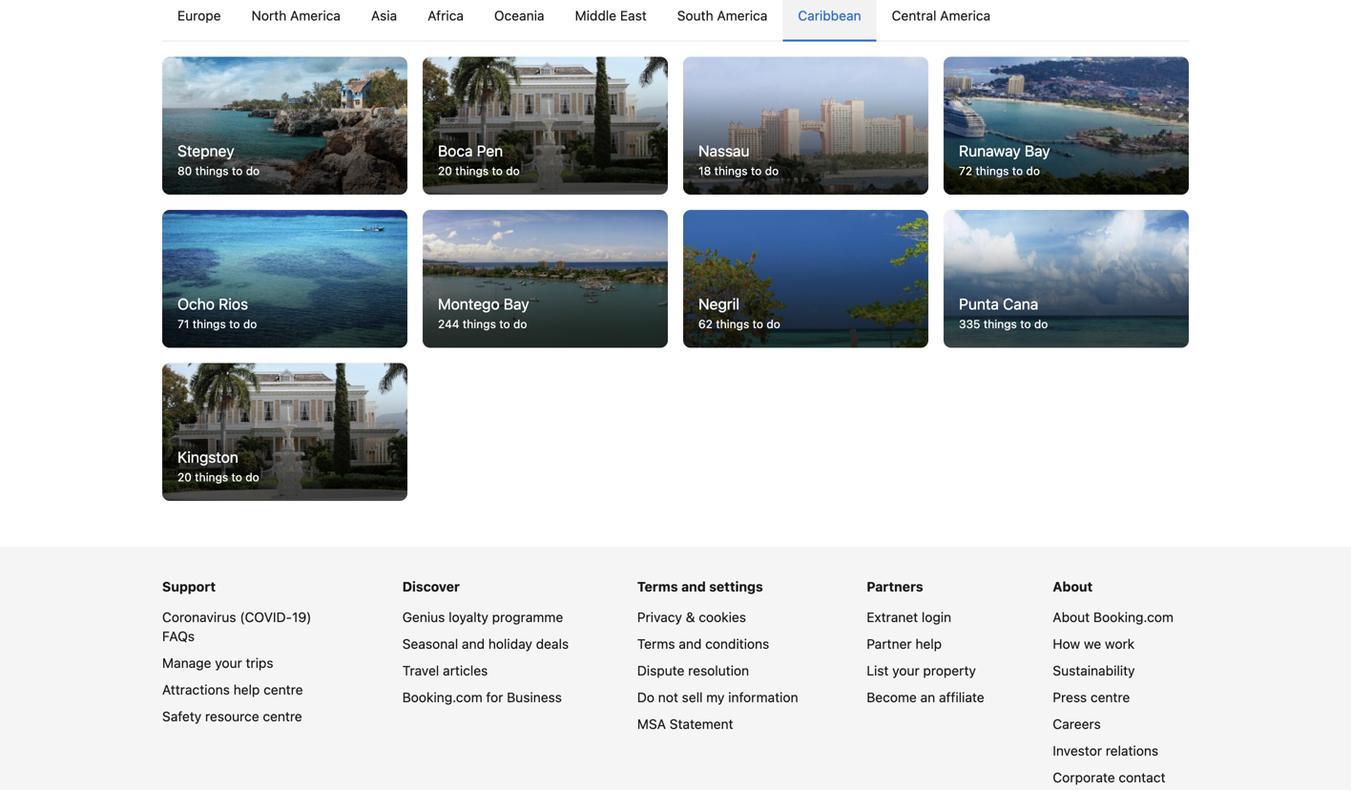 Task type: vqa. For each thing, say whether or not it's contained in the screenshot.


Task type: locate. For each thing, give the bounding box(es) containing it.
list your property
[[867, 663, 977, 679]]

things inside ocho rios 71 things to do
[[193, 317, 226, 331]]

0 vertical spatial about
[[1053, 579, 1093, 595]]

booking.com down travel articles link on the bottom of page
[[403, 690, 483, 706]]

0 vertical spatial bay
[[1025, 142, 1051, 160]]

things inside "boca pen 20 things to do"
[[456, 164, 489, 177]]

middle
[[575, 7, 617, 23]]

partner
[[867, 636, 912, 652]]

80
[[178, 164, 192, 177]]

and
[[682, 579, 706, 595], [462, 636, 485, 652], [679, 636, 702, 652]]

things down kingston
[[195, 471, 228, 484]]

booking.com up work on the right bottom of page
[[1094, 610, 1174, 625]]

1 vertical spatial help
[[234, 682, 260, 698]]

things inside nassau 18 things to do
[[715, 164, 748, 177]]

punta cana image
[[944, 210, 1190, 348]]

cookies
[[699, 610, 747, 625]]

help for partner
[[916, 636, 942, 652]]

244
[[438, 317, 460, 331]]

manage
[[162, 656, 211, 671]]

things down nassau
[[715, 164, 748, 177]]

nassau
[[699, 142, 750, 160]]

to
[[232, 164, 243, 177], [492, 164, 503, 177], [751, 164, 762, 177], [1013, 164, 1024, 177], [229, 317, 240, 331], [500, 317, 510, 331], [753, 317, 764, 331], [1021, 317, 1032, 331], [232, 471, 242, 484]]

1 terms from the top
[[638, 579, 678, 595]]

america right north
[[290, 7, 341, 23]]

your down the partner help link
[[893, 663, 920, 679]]

to down montego
[[500, 317, 510, 331]]

montego bay image
[[423, 210, 668, 348]]

do inside negril 62 things to do
[[767, 317, 781, 331]]

work
[[1106, 636, 1135, 652]]

1 vertical spatial about
[[1053, 610, 1090, 625]]

america inside central america button
[[941, 7, 991, 23]]

settings
[[710, 579, 764, 595]]

3 america from the left
[[941, 7, 991, 23]]

africa button
[[413, 0, 479, 40]]

about up about booking.com in the right of the page
[[1053, 579, 1093, 595]]

0 vertical spatial terms
[[638, 579, 678, 595]]

america right south
[[717, 7, 768, 23]]

and up privacy & cookies in the bottom of the page
[[682, 579, 706, 595]]

america inside 'south america' button
[[717, 7, 768, 23]]

to inside stepney 80 things to do
[[232, 164, 243, 177]]

america
[[290, 7, 341, 23], [717, 7, 768, 23], [941, 7, 991, 23]]

do not sell my information link
[[638, 690, 799, 706]]

middle east button
[[560, 0, 662, 40]]

1 horizontal spatial 20
[[438, 164, 452, 177]]

to down cana
[[1021, 317, 1032, 331]]

things inside runaway bay 72 things to do
[[976, 164, 1010, 177]]

booking.com
[[1094, 610, 1174, 625], [403, 690, 483, 706]]

travel articles link
[[403, 663, 488, 679]]

1 horizontal spatial your
[[893, 663, 920, 679]]

20 inside kingston 20 things to do
[[178, 471, 192, 484]]

bay right runaway
[[1025, 142, 1051, 160]]

20 down kingston
[[178, 471, 192, 484]]

1 horizontal spatial help
[[916, 636, 942, 652]]

to right 18
[[751, 164, 762, 177]]

safety
[[162, 709, 202, 725]]

msa statement
[[638, 717, 734, 732]]

things down ocho
[[193, 317, 226, 331]]

terms down privacy
[[638, 636, 676, 652]]

privacy & cookies link
[[638, 610, 747, 625]]

press centre
[[1053, 690, 1131, 706]]

and down &
[[679, 636, 702, 652]]

things down negril
[[716, 317, 750, 331]]

your up attractions help centre
[[215, 656, 242, 671]]

coronavirus
[[162, 610, 236, 625]]

kingston
[[178, 448, 239, 466]]

to down runaway
[[1013, 164, 1024, 177]]

20
[[438, 164, 452, 177], [178, 471, 192, 484]]

0 vertical spatial booking.com
[[1094, 610, 1174, 625]]

terms and settings
[[638, 579, 764, 595]]

things
[[195, 164, 229, 177], [456, 164, 489, 177], [715, 164, 748, 177], [976, 164, 1010, 177], [193, 317, 226, 331], [463, 317, 496, 331], [716, 317, 750, 331], [984, 317, 1018, 331], [195, 471, 228, 484]]

loyalty
[[449, 610, 489, 625]]

0 horizontal spatial booking.com
[[403, 690, 483, 706]]

2 about from the top
[[1053, 610, 1090, 625]]

bay right montego
[[504, 295, 529, 313]]

america inside north america button
[[290, 7, 341, 23]]

property
[[924, 663, 977, 679]]

bay inside runaway bay 72 things to do
[[1025, 142, 1051, 160]]

statement
[[670, 717, 734, 732]]

central america button
[[877, 0, 1006, 40]]

seasonal and holiday deals link
[[403, 636, 569, 652]]

0 vertical spatial help
[[916, 636, 942, 652]]

cana
[[1003, 295, 1039, 313]]

do inside nassau 18 things to do
[[765, 164, 779, 177]]

travel
[[403, 663, 439, 679]]

0 horizontal spatial bay
[[504, 295, 529, 313]]

for
[[486, 690, 504, 706]]

help
[[916, 636, 942, 652], [234, 682, 260, 698]]

&
[[686, 610, 696, 625]]

faqs
[[162, 629, 195, 645]]

0 horizontal spatial your
[[215, 656, 242, 671]]

america right central
[[941, 7, 991, 23]]

tab list containing europe
[[162, 0, 1190, 42]]

1 horizontal spatial bay
[[1025, 142, 1051, 160]]

1 vertical spatial bay
[[504, 295, 529, 313]]

help up 'list your property' link
[[916, 636, 942, 652]]

to down pen
[[492, 164, 503, 177]]

help for attractions
[[234, 682, 260, 698]]

things inside negril 62 things to do
[[716, 317, 750, 331]]

nassau 18 things to do
[[699, 142, 779, 177]]

become an affiliate link
[[867, 690, 985, 706]]

stepney 80 things to do
[[178, 142, 260, 177]]

extranet
[[867, 610, 919, 625]]

20 down boca
[[438, 164, 452, 177]]

0 horizontal spatial help
[[234, 682, 260, 698]]

east
[[620, 7, 647, 23]]

terms and conditions link
[[638, 636, 770, 652]]

europe
[[178, 7, 221, 23]]

1 about from the top
[[1053, 579, 1093, 595]]

affiliate
[[939, 690, 985, 706]]

2 horizontal spatial america
[[941, 7, 991, 23]]

travel articles
[[403, 663, 488, 679]]

to inside montego bay 244 things to do
[[500, 317, 510, 331]]

rios
[[219, 295, 248, 313]]

0 vertical spatial 20
[[438, 164, 452, 177]]

central america
[[892, 7, 991, 23]]

centre right resource
[[263, 709, 302, 725]]

corporate contact link
[[1053, 770, 1166, 786]]

bay inside montego bay 244 things to do
[[504, 295, 529, 313]]

sustainability link
[[1053, 663, 1136, 679]]

careers
[[1053, 717, 1101, 732]]

asia button
[[356, 0, 413, 40]]

america for central america
[[941, 7, 991, 23]]

careers link
[[1053, 717, 1101, 732]]

america for south america
[[717, 7, 768, 23]]

1 vertical spatial booking.com
[[403, 690, 483, 706]]

to down stepney at the left
[[232, 164, 243, 177]]

1 horizontal spatial america
[[717, 7, 768, 23]]

0 horizontal spatial 20
[[178, 471, 192, 484]]

things down stepney at the left
[[195, 164, 229, 177]]

and down loyalty
[[462, 636, 485, 652]]

dispute resolution
[[638, 663, 750, 679]]

about for about booking.com
[[1053, 610, 1090, 625]]

boca pen image
[[423, 57, 668, 195]]

bay
[[1025, 142, 1051, 160], [504, 295, 529, 313]]

terms up privacy
[[638, 579, 678, 595]]

(covid-
[[240, 610, 292, 625]]

things down montego
[[463, 317, 496, 331]]

2 america from the left
[[717, 7, 768, 23]]

to right 62
[[753, 317, 764, 331]]

centre down trips at the bottom of the page
[[264, 682, 303, 698]]

0 horizontal spatial america
[[290, 7, 341, 23]]

to inside ocho rios 71 things to do
[[229, 317, 240, 331]]

how
[[1053, 636, 1081, 652]]

extranet login link
[[867, 610, 952, 625]]

partner help link
[[867, 636, 942, 652]]

terms for terms and settings
[[638, 579, 678, 595]]

things down boca
[[456, 164, 489, 177]]

about up how
[[1053, 610, 1090, 625]]

things inside kingston 20 things to do
[[195, 471, 228, 484]]

msa
[[638, 717, 666, 732]]

terms
[[638, 579, 678, 595], [638, 636, 676, 652]]

north america button
[[236, 0, 356, 40]]

boca pen 20 things to do
[[438, 142, 520, 177]]

2 terms from the top
[[638, 636, 676, 652]]

335
[[959, 317, 981, 331]]

things down runaway
[[976, 164, 1010, 177]]

how we work link
[[1053, 636, 1135, 652]]

oceania
[[494, 7, 545, 23]]

1 america from the left
[[290, 7, 341, 23]]

south america
[[678, 7, 768, 23]]

and for holiday
[[462, 636, 485, 652]]

privacy
[[638, 610, 683, 625]]

support
[[162, 579, 216, 595]]

1 vertical spatial terms
[[638, 636, 676, 652]]

things down cana
[[984, 317, 1018, 331]]

to down kingston
[[232, 471, 242, 484]]

to inside kingston 20 things to do
[[232, 471, 242, 484]]

kingston image
[[162, 363, 408, 501]]

do inside stepney 80 things to do
[[246, 164, 260, 177]]

to down "rios"
[[229, 317, 240, 331]]

terms for terms and conditions
[[638, 636, 676, 652]]

to inside negril 62 things to do
[[753, 317, 764, 331]]

genius
[[403, 610, 445, 625]]

1 vertical spatial 20
[[178, 471, 192, 484]]

tab list
[[162, 0, 1190, 42]]

help down trips at the bottom of the page
[[234, 682, 260, 698]]

bay for montego bay
[[504, 295, 529, 313]]



Task type: describe. For each thing, give the bounding box(es) containing it.
list
[[867, 663, 889, 679]]

safety resource centre link
[[162, 709, 302, 725]]

south
[[678, 7, 714, 23]]

partners
[[867, 579, 924, 595]]

do inside kingston 20 things to do
[[246, 471, 259, 484]]

an
[[921, 690, 936, 706]]

nassau image
[[684, 57, 929, 195]]

press
[[1053, 690, 1088, 706]]

business
[[507, 690, 562, 706]]

punta
[[959, 295, 999, 313]]

20 inside "boca pen 20 things to do"
[[438, 164, 452, 177]]

investor relations link
[[1053, 743, 1159, 759]]

punta cana 335 things to do
[[959, 295, 1049, 331]]

your for manage
[[215, 656, 242, 671]]

how we work
[[1053, 636, 1135, 652]]

not
[[659, 690, 679, 706]]

ocho
[[178, 295, 215, 313]]

relations
[[1106, 743, 1159, 759]]

press centre link
[[1053, 690, 1131, 706]]

attractions help centre link
[[162, 682, 303, 698]]

conditions
[[706, 636, 770, 652]]

ocho rios 71 things to do
[[178, 295, 257, 331]]

runaway
[[959, 142, 1021, 160]]

18
[[699, 164, 711, 177]]

do not sell my information
[[638, 690, 799, 706]]

things inside stepney 80 things to do
[[195, 164, 229, 177]]

ocho rios image
[[162, 210, 408, 348]]

do inside montego bay 244 things to do
[[514, 317, 527, 331]]

stepney image
[[162, 57, 408, 195]]

investor
[[1053, 743, 1103, 759]]

things inside montego bay 244 things to do
[[463, 317, 496, 331]]

deals
[[536, 636, 569, 652]]

coronavirus (covid-19) faqs
[[162, 610, 312, 645]]

dispute resolution link
[[638, 663, 750, 679]]

and for conditions
[[679, 636, 702, 652]]

middle east
[[575, 7, 647, 23]]

do inside runaway bay 72 things to do
[[1027, 164, 1041, 177]]

my
[[707, 690, 725, 706]]

asia
[[371, 7, 397, 23]]

do inside "boca pen 20 things to do"
[[506, 164, 520, 177]]

about booking.com link
[[1053, 610, 1174, 625]]

boca
[[438, 142, 473, 160]]

bay for runaway bay
[[1025, 142, 1051, 160]]

corporate contact
[[1053, 770, 1166, 786]]

to inside the 'punta cana 335 things to do'
[[1021, 317, 1032, 331]]

your for list
[[893, 663, 920, 679]]

articles
[[443, 663, 488, 679]]

about for about
[[1053, 579, 1093, 595]]

things inside the 'punta cana 335 things to do'
[[984, 317, 1018, 331]]

booking.com for business link
[[403, 690, 562, 706]]

discover
[[403, 579, 460, 595]]

sell
[[682, 690, 703, 706]]

negril 62 things to do
[[699, 295, 781, 331]]

north
[[252, 7, 287, 23]]

seasonal and holiday deals
[[403, 636, 569, 652]]

become
[[867, 690, 917, 706]]

seasonal
[[403, 636, 458, 652]]

runaway bay image
[[944, 57, 1190, 195]]

booking.com for business
[[403, 690, 562, 706]]

centre for attractions help centre
[[264, 682, 303, 698]]

centre down sustainability link
[[1091, 690, 1131, 706]]

trips
[[246, 656, 274, 671]]

holiday
[[489, 636, 533, 652]]

runaway bay 72 things to do
[[959, 142, 1051, 177]]

central
[[892, 7, 937, 23]]

attractions
[[162, 682, 230, 698]]

and for settings
[[682, 579, 706, 595]]

to inside runaway bay 72 things to do
[[1013, 164, 1024, 177]]

login
[[922, 610, 952, 625]]

to inside "boca pen 20 things to do"
[[492, 164, 503, 177]]

america for north america
[[290, 7, 341, 23]]

coronavirus (covid-19) faqs link
[[162, 610, 312, 645]]

manage your trips link
[[162, 656, 274, 671]]

programme
[[492, 610, 564, 625]]

resource
[[205, 709, 259, 725]]

information
[[729, 690, 799, 706]]

montego
[[438, 295, 500, 313]]

msa statement link
[[638, 717, 734, 732]]

do inside the 'punta cana 335 things to do'
[[1035, 317, 1049, 331]]

sustainability
[[1053, 663, 1136, 679]]

resolution
[[689, 663, 750, 679]]

centre for safety resource centre
[[263, 709, 302, 725]]

1 horizontal spatial booking.com
[[1094, 610, 1174, 625]]

partner help
[[867, 636, 942, 652]]

investor relations
[[1053, 743, 1159, 759]]

extranet login
[[867, 610, 952, 625]]

negril image
[[684, 210, 929, 348]]

contact
[[1119, 770, 1166, 786]]

dispute
[[638, 663, 685, 679]]

we
[[1084, 636, 1102, 652]]

genius loyalty programme link
[[403, 610, 564, 625]]

to inside nassau 18 things to do
[[751, 164, 762, 177]]

pen
[[477, 142, 503, 160]]

71
[[178, 317, 189, 331]]

do inside ocho rios 71 things to do
[[243, 317, 257, 331]]

become an affiliate
[[867, 690, 985, 706]]

manage your trips
[[162, 656, 274, 671]]

do
[[638, 690, 655, 706]]



